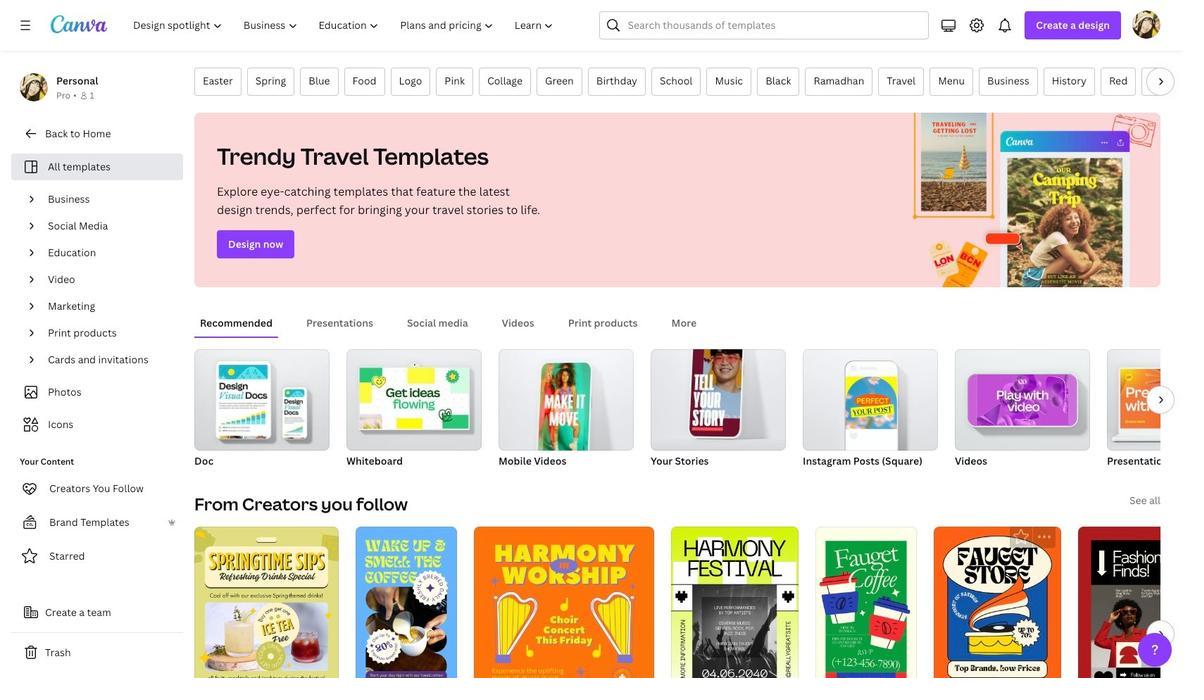 Task type: vqa. For each thing, say whether or not it's contained in the screenshot.
Doc image
yes



Task type: locate. For each thing, give the bounding box(es) containing it.
instagram post (square) image
[[803, 349, 939, 451], [846, 377, 898, 429]]

Search search field
[[628, 12, 920, 39]]

orange and blue hand drawn music store flyer image
[[934, 527, 1062, 679]]

whiteboard image
[[347, 349, 482, 451], [360, 368, 469, 429]]

None search field
[[600, 11, 930, 39]]

top level navigation element
[[124, 11, 566, 39]]

yellow and black modern festival flyer image
[[671, 527, 799, 679]]

stephanie aranda image
[[1133, 11, 1161, 39]]

mobile video image
[[499, 349, 634, 451], [538, 363, 592, 459]]

video image
[[955, 349, 1091, 451], [977, 375, 1069, 426]]

doc image
[[194, 349, 330, 451], [194, 349, 330, 451]]

your story image
[[690, 341, 744, 437], [651, 349, 786, 451]]

presentation (16:9) image
[[1108, 349, 1184, 451], [1121, 369, 1184, 429]]



Task type: describe. For each thing, give the bounding box(es) containing it.
blue purple flat design coffee discount instagram story image
[[356, 527, 457, 679]]

orange yellow hand drawn music festival instagram post image
[[474, 527, 654, 679]]

light green yellow modern coffee shop promo instagram ad image
[[194, 527, 339, 679]]

green and red flat design coffee instagram story image
[[816, 527, 917, 679]]

trendy travel templates image
[[899, 113, 1161, 287]]

red and black geometric fashion instagram story image
[[1079, 527, 1180, 679]]



